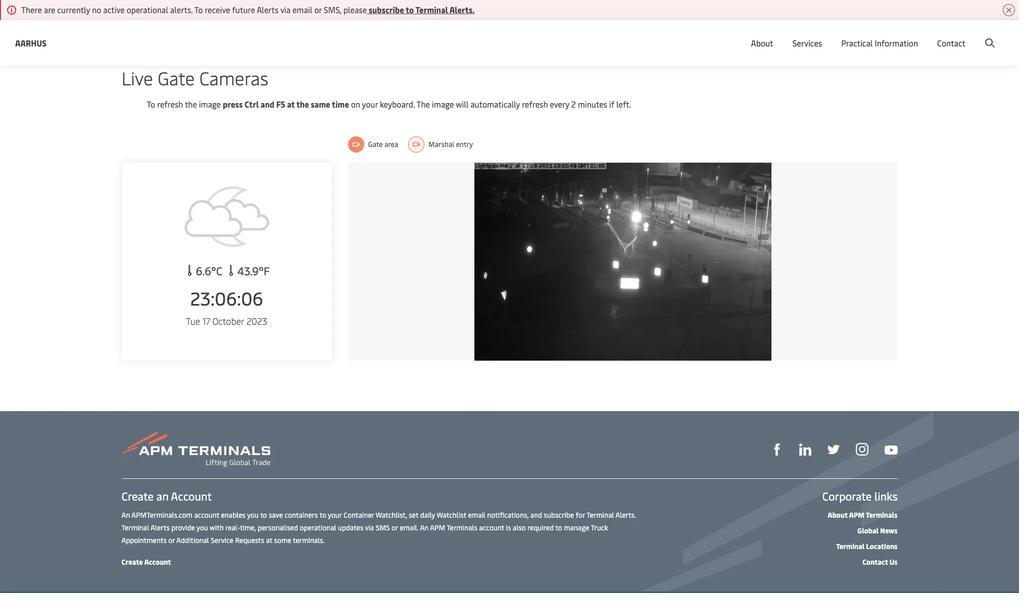 Task type: describe. For each thing, give the bounding box(es) containing it.
cameras
[[199, 65, 269, 90]]

practical information button
[[842, 20, 919, 66]]

about apm terminals link
[[828, 511, 898, 520]]

live
[[122, 65, 153, 90]]

operational inside an apmterminals.com account enables you to save containers to your container watchlist, set daily watchlist email notifications, and subscribe for terminal alerts. terminal alerts provide you with real-time, personalised operational updates via sms or email. an apm terminals account is also required to manage truck appointments or additional service requests at some terminals.
[[300, 523, 336, 533]]

practical information
[[842, 37, 919, 49]]

0 horizontal spatial an
[[122, 511, 130, 520]]

1 vertical spatial you
[[197, 523, 208, 533]]

1 image from the left
[[199, 99, 221, 110]]

login
[[919, 30, 939, 41]]

is
[[506, 523, 511, 533]]

0 horizontal spatial email
[[293, 4, 313, 15]]

services
[[793, 37, 823, 49]]

0 horizontal spatial operational
[[127, 4, 168, 15]]

please
[[344, 4, 367, 15]]

create account link
[[122, 558, 171, 567]]

facebook image
[[771, 444, 784, 456]]

23:06:07 tue 17 october 2023
[[186, 286, 268, 328]]

instagram image
[[856, 444, 869, 456]]

appointments
[[122, 536, 167, 546]]

the
[[417, 99, 430, 110]]

if
[[610, 99, 615, 110]]

instagram link
[[856, 443, 869, 456]]

youtube image
[[885, 446, 898, 455]]

apmterminals.com
[[132, 511, 193, 520]]

news
[[881, 526, 898, 536]]

currently
[[57, 4, 90, 15]]

us
[[890, 558, 898, 567]]

23:06:07
[[191, 286, 263, 310]]

marshal
[[429, 140, 455, 149]]

0 vertical spatial terminals
[[867, 511, 898, 520]]

apm inside an apmterminals.com account enables you to save containers to your container watchlist, set daily watchlist email notifications, and subscribe for terminal alerts. terminal alerts provide you with real-time, personalised operational updates via sms or email. an apm terminals account is also required to manage truck appointments or additional service requests at some terminals.
[[430, 523, 446, 533]]

marshal entry button
[[409, 137, 473, 153]]

time
[[332, 99, 349, 110]]

43.9°f
[[235, 263, 270, 279]]

1 the from the left
[[185, 99, 197, 110]]

live gate cameras
[[122, 65, 269, 90]]

corporate links
[[823, 489, 898, 504]]

6.6°c
[[193, 263, 225, 279]]

sms
[[376, 523, 390, 533]]

2
[[572, 99, 576, 110]]

containers
[[285, 511, 318, 520]]

1 horizontal spatial you
[[247, 511, 259, 520]]

required
[[528, 523, 554, 533]]

locations
[[867, 542, 898, 552]]

/
[[940, 30, 944, 41]]

2 image from the left
[[432, 99, 454, 110]]

area
[[385, 140, 399, 149]]

corporate
[[823, 489, 873, 504]]

real-
[[226, 523, 240, 533]]

entry
[[456, 140, 473, 149]]

linkedin image
[[800, 444, 812, 456]]

1 horizontal spatial an
[[420, 523, 429, 533]]

shape link
[[771, 443, 784, 456]]

contact for contact
[[938, 37, 966, 49]]

at inside an apmterminals.com account enables you to save containers to your container watchlist, set daily watchlist email notifications, and subscribe for terminal alerts. terminal alerts provide you with real-time, personalised operational updates via sms or email. an apm terminals account is also required to manage truck appointments or additional service requests at some terminals.
[[266, 536, 273, 546]]

0 vertical spatial subscribe
[[369, 4, 404, 15]]

there are currently no active operational alerts. to receive future alerts via email or sms, please subscribe to terminal alerts.
[[21, 4, 475, 15]]

global news
[[858, 526, 898, 536]]

about for about apm terminals
[[828, 511, 848, 520]]

login / create account
[[919, 30, 1001, 41]]

active
[[103, 4, 125, 15]]

global for global menu
[[825, 30, 848, 41]]

left.
[[617, 99, 632, 110]]

0 horizontal spatial account
[[194, 511, 219, 520]]

subscribe to terminal alerts. link
[[367, 4, 475, 15]]

additional
[[177, 536, 209, 546]]

0 horizontal spatial to
[[147, 99, 155, 110]]

switch
[[735, 29, 759, 40]]

will
[[456, 99, 469, 110]]

an apmterminals.com account enables you to save containers to your container watchlist, set daily watchlist email notifications, and subscribe for terminal alerts. terminal alerts provide you with real-time, personalised operational updates via sms or email. an apm terminals account is also required to manage truck appointments or additional service requests at some terminals.
[[122, 511, 636, 546]]

twitter image
[[828, 444, 840, 456]]

global for global news
[[858, 526, 879, 536]]

alerts. inside an apmterminals.com account enables you to save containers to your container watchlist, set daily watchlist email notifications, and subscribe for terminal alerts. terminal alerts provide you with real-time, personalised operational updates via sms or email. an apm terminals account is also required to manage truck appointments or additional service requests at some terminals.
[[616, 511, 636, 520]]

0 vertical spatial create
[[946, 30, 969, 41]]

0 horizontal spatial gate
[[158, 65, 195, 90]]

gate inside button
[[368, 140, 383, 149]]

notifications,
[[488, 511, 529, 520]]

enables
[[221, 511, 246, 520]]

2 horizontal spatial or
[[392, 523, 398, 533]]

create account
[[122, 558, 171, 567]]

there
[[21, 4, 42, 15]]

on
[[351, 99, 360, 110]]

1 horizontal spatial or
[[315, 4, 322, 15]]

0 horizontal spatial alerts.
[[450, 4, 475, 15]]

service
[[211, 536, 234, 546]]

container
[[344, 511, 374, 520]]

contact us
[[863, 558, 898, 567]]

also
[[513, 523, 526, 533]]

email.
[[400, 523, 419, 533]]

terminal locations link
[[837, 542, 898, 552]]

sms,
[[324, 4, 342, 15]]

subscribe inside an apmterminals.com account enables you to save containers to your container watchlist, set daily watchlist email notifications, and subscribe for terminal alerts. terminal alerts provide you with real-time, personalised operational updates via sms or email. an apm terminals account is also required to manage truck appointments or additional service requests at some terminals.
[[544, 511, 575, 520]]

receive
[[205, 4, 230, 15]]

and inside an apmterminals.com account enables you to save containers to your container watchlist, set daily watchlist email notifications, and subscribe for terminal alerts. terminal alerts provide you with real-time, personalised operational updates via sms or email. an apm terminals account is also required to manage truck appointments or additional service requests at some terminals.
[[531, 511, 543, 520]]

login / create account link
[[900, 20, 1001, 50]]

no
[[92, 4, 101, 15]]



Task type: vqa. For each thing, say whether or not it's contained in the screenshot.
Terms & Conditions "link"
no



Task type: locate. For each thing, give the bounding box(es) containing it.
0 vertical spatial email
[[293, 4, 313, 15]]

subscribe left for
[[544, 511, 575, 520]]

and left f5
[[261, 99, 275, 110]]

alerts inside an apmterminals.com account enables you to save containers to your container watchlist, set daily watchlist email notifications, and subscribe for terminal alerts. terminal alerts provide you with real-time, personalised operational updates via sms or email. an apm terminals account is also required to manage truck appointments or additional service requests at some terminals.
[[151, 523, 170, 533]]

save
[[269, 511, 283, 520]]

alerts.
[[170, 4, 193, 15]]

terminals down 'watchlist' on the bottom of the page
[[447, 523, 478, 533]]

an
[[157, 489, 169, 504]]

0 vertical spatial to
[[195, 4, 203, 15]]

account right an
[[171, 489, 212, 504]]

global inside button
[[825, 30, 848, 41]]

marshal entry
[[429, 140, 473, 149]]

0 vertical spatial account
[[194, 511, 219, 520]]

2023
[[247, 315, 268, 328]]

1 horizontal spatial global
[[858, 526, 879, 536]]

0 vertical spatial an
[[122, 511, 130, 520]]

1 vertical spatial alerts.
[[616, 511, 636, 520]]

to down live
[[147, 99, 155, 110]]

1 vertical spatial operational
[[300, 523, 336, 533]]

to refresh the image press ctrl and f5 at the same time on your keyboard. the image will automatically refresh every 2 minutes if left.
[[147, 99, 632, 110]]

your right on
[[362, 99, 378, 110]]

refresh left every
[[522, 99, 548, 110]]

1 vertical spatial gate
[[368, 140, 383, 149]]

via right future
[[281, 4, 291, 15]]

2 the from the left
[[297, 99, 309, 110]]

gate area
[[368, 140, 399, 149]]

alerts right future
[[257, 4, 279, 15]]

1 vertical spatial account
[[480, 523, 505, 533]]

to
[[195, 4, 203, 15], [147, 99, 155, 110]]

or
[[315, 4, 322, 15], [392, 523, 398, 533], [169, 536, 175, 546]]

2 vertical spatial or
[[169, 536, 175, 546]]

refresh down live gate cameras
[[157, 99, 183, 110]]

0 horizontal spatial contact
[[863, 558, 889, 567]]

global left menu
[[825, 30, 848, 41]]

some
[[274, 536, 292, 546]]

an
[[122, 511, 130, 520], [420, 523, 429, 533]]

and up required in the bottom of the page
[[531, 511, 543, 520]]

create down appointments
[[122, 558, 143, 567]]

or left sms,
[[315, 4, 322, 15]]

you
[[247, 511, 259, 520], [197, 523, 208, 533]]

terminal camera image
[[475, 163, 772, 361]]

0 horizontal spatial at
[[266, 536, 273, 546]]

to right "alerts."
[[195, 4, 203, 15]]

0 horizontal spatial and
[[261, 99, 275, 110]]

account
[[194, 511, 219, 520], [480, 523, 505, 533]]

keyboard.
[[380, 99, 415, 110]]

about button
[[752, 20, 774, 66]]

terminal locations
[[837, 542, 898, 552]]

1 vertical spatial to
[[147, 99, 155, 110]]

1 horizontal spatial and
[[531, 511, 543, 520]]

0 horizontal spatial refresh
[[157, 99, 183, 110]]

press
[[223, 99, 243, 110]]

services button
[[793, 20, 823, 66]]

at left some
[[266, 536, 273, 546]]

refresh
[[157, 99, 183, 110], [522, 99, 548, 110]]

0 horizontal spatial or
[[169, 536, 175, 546]]

gate
[[158, 65, 195, 90], [368, 140, 383, 149]]

0 vertical spatial your
[[362, 99, 378, 110]]

0 horizontal spatial apm
[[430, 523, 446, 533]]

1 horizontal spatial refresh
[[522, 99, 548, 110]]

linkedin__x28_alt_x29__3_ link
[[800, 443, 812, 456]]

0 horizontal spatial image
[[199, 99, 221, 110]]

time,
[[240, 523, 256, 533]]

tue
[[186, 315, 200, 328]]

1 vertical spatial account
[[171, 489, 212, 504]]

location
[[761, 29, 793, 40]]

2 refresh from the left
[[522, 99, 548, 110]]

1 horizontal spatial via
[[365, 523, 374, 533]]

1 vertical spatial about
[[828, 511, 848, 520]]

via left "sms"
[[365, 523, 374, 533]]

with
[[210, 523, 224, 533]]

1 vertical spatial create
[[122, 489, 154, 504]]

you left 'with'
[[197, 523, 208, 533]]

1 horizontal spatial account
[[480, 523, 505, 533]]

create right /
[[946, 30, 969, 41]]

gate right live
[[158, 65, 195, 90]]

0 vertical spatial apm
[[850, 511, 865, 520]]

operational right active
[[127, 4, 168, 15]]

create an account
[[122, 489, 212, 504]]

watchlist,
[[376, 511, 407, 520]]

account inside login / create account link
[[971, 30, 1001, 41]]

1 vertical spatial and
[[531, 511, 543, 520]]

image left press at the left of page
[[199, 99, 221, 110]]

same
[[311, 99, 331, 110]]

account up 'with'
[[194, 511, 219, 520]]

0 vertical spatial operational
[[127, 4, 168, 15]]

1 vertical spatial your
[[328, 511, 342, 520]]

alerts down apmterminals.com
[[151, 523, 170, 533]]

and
[[261, 99, 275, 110], [531, 511, 543, 520]]

are
[[44, 4, 55, 15]]

set
[[409, 511, 419, 520]]

apm
[[850, 511, 865, 520], [430, 523, 446, 533]]

0 vertical spatial via
[[281, 4, 291, 15]]

gate left area
[[368, 140, 383, 149]]

create for create account
[[122, 558, 143, 567]]

about apm terminals
[[828, 511, 898, 520]]

0 vertical spatial account
[[971, 30, 1001, 41]]

switch location
[[735, 29, 793, 40]]

links
[[875, 489, 898, 504]]

aarhus link
[[15, 37, 47, 49]]

0 vertical spatial you
[[247, 511, 259, 520]]

create
[[946, 30, 969, 41], [122, 489, 154, 504], [122, 558, 143, 567]]

0 vertical spatial contact
[[938, 37, 966, 49]]

gate area button
[[348, 137, 399, 153]]

0 horizontal spatial via
[[281, 4, 291, 15]]

information
[[876, 37, 919, 49]]

1 horizontal spatial image
[[432, 99, 454, 110]]

image left will
[[432, 99, 454, 110]]

1 horizontal spatial to
[[195, 4, 203, 15]]

truck
[[591, 523, 609, 533]]

0 vertical spatial at
[[287, 99, 295, 110]]

0 horizontal spatial about
[[752, 37, 774, 49]]

1 vertical spatial email
[[468, 511, 486, 520]]

fill 44 link
[[828, 443, 840, 456]]

1 horizontal spatial about
[[828, 511, 848, 520]]

1 vertical spatial apm
[[430, 523, 446, 533]]

terminals.
[[293, 536, 325, 546]]

1 refresh from the left
[[157, 99, 183, 110]]

via inside an apmterminals.com account enables you to save containers to your container watchlist, set daily watchlist email notifications, and subscribe for terminal alerts. terminal alerts provide you with real-time, personalised operational updates via sms or email. an apm terminals account is also required to manage truck appointments or additional service requests at some terminals.
[[365, 523, 374, 533]]

create for create an account
[[122, 489, 154, 504]]

operational
[[127, 4, 168, 15], [300, 523, 336, 533]]

an down daily
[[420, 523, 429, 533]]

0 horizontal spatial your
[[328, 511, 342, 520]]

1 vertical spatial via
[[365, 523, 374, 533]]

terminals inside an apmterminals.com account enables you to save containers to your container watchlist, set daily watchlist email notifications, and subscribe for terminal alerts. terminal alerts provide you with real-time, personalised operational updates via sms or email. an apm terminals account is also required to manage truck appointments or additional service requests at some terminals.
[[447, 523, 478, 533]]

0 horizontal spatial terminals
[[447, 523, 478, 533]]

operational up the terminals.
[[300, 523, 336, 533]]

or down provide
[[169, 536, 175, 546]]

account down appointments
[[144, 558, 171, 567]]

future
[[232, 4, 255, 15]]

contact for contact us
[[863, 558, 889, 567]]

2 vertical spatial create
[[122, 558, 143, 567]]

1 vertical spatial or
[[392, 523, 398, 533]]

account left the is on the bottom
[[480, 523, 505, 533]]

1 vertical spatial global
[[858, 526, 879, 536]]

0 horizontal spatial alerts
[[151, 523, 170, 533]]

at
[[287, 99, 295, 110], [266, 536, 273, 546]]

email
[[293, 4, 313, 15], [468, 511, 486, 520]]

global up the terminal locations
[[858, 526, 879, 536]]

email left sms,
[[293, 4, 313, 15]]

subscribe right please at left
[[369, 4, 404, 15]]

0 vertical spatial and
[[261, 99, 275, 110]]

1 horizontal spatial subscribe
[[544, 511, 575, 520]]

global news link
[[858, 526, 898, 536]]

0 vertical spatial global
[[825, 30, 848, 41]]

terminals
[[867, 511, 898, 520], [447, 523, 478, 533]]

1 horizontal spatial alerts.
[[616, 511, 636, 520]]

1 horizontal spatial apm
[[850, 511, 865, 520]]

1 horizontal spatial gate
[[368, 140, 383, 149]]

your up updates
[[328, 511, 342, 520]]

your inside an apmterminals.com account enables you to save containers to your container watchlist, set daily watchlist email notifications, and subscribe for terminal alerts. terminal alerts provide you with real-time, personalised operational updates via sms or email. an apm terminals account is also required to manage truck appointments or additional service requests at some terminals.
[[328, 511, 342, 520]]

0 horizontal spatial you
[[197, 523, 208, 533]]

1 vertical spatial terminals
[[447, 523, 478, 533]]

contact button
[[938, 20, 966, 66]]

17
[[203, 315, 210, 328]]

0 vertical spatial gate
[[158, 65, 195, 90]]

1 vertical spatial at
[[266, 536, 273, 546]]

you tube link
[[885, 443, 898, 456]]

subscribe
[[369, 4, 404, 15], [544, 511, 575, 520]]

personalised
[[258, 523, 298, 533]]

global menu button
[[803, 20, 881, 50]]

for
[[576, 511, 585, 520]]

1 vertical spatial subscribe
[[544, 511, 575, 520]]

via
[[281, 4, 291, 15], [365, 523, 374, 533]]

0 vertical spatial about
[[752, 37, 774, 49]]

0 horizontal spatial subscribe
[[369, 4, 404, 15]]

minutes
[[578, 99, 608, 110]]

manage
[[564, 523, 590, 533]]

0 horizontal spatial the
[[185, 99, 197, 110]]

0 horizontal spatial global
[[825, 30, 848, 41]]

0 vertical spatial or
[[315, 4, 322, 15]]

or right "sms"
[[392, 523, 398, 533]]

daily
[[421, 511, 435, 520]]

account right the contact dropdown button
[[971, 30, 1001, 41]]

2 vertical spatial account
[[144, 558, 171, 567]]

october
[[213, 315, 244, 328]]

about for about
[[752, 37, 774, 49]]

1 horizontal spatial at
[[287, 99, 295, 110]]

alerts
[[257, 4, 279, 15], [151, 523, 170, 533]]

about
[[752, 37, 774, 49], [828, 511, 848, 520]]

at right f5
[[287, 99, 295, 110]]

0 vertical spatial alerts.
[[450, 4, 475, 15]]

1 horizontal spatial your
[[362, 99, 378, 110]]

0 vertical spatial alerts
[[257, 4, 279, 15]]

provide
[[171, 523, 195, 533]]

terminals up global news
[[867, 511, 898, 520]]

1 horizontal spatial terminals
[[867, 511, 898, 520]]

close alert image
[[1004, 4, 1016, 16]]

apmt footer logo image
[[122, 432, 270, 467]]

requests
[[235, 536, 265, 546]]

the down live gate cameras
[[185, 99, 197, 110]]

1 horizontal spatial alerts
[[257, 4, 279, 15]]

apm down daily
[[430, 523, 446, 533]]

watchlist
[[437, 511, 467, 520]]

1 horizontal spatial the
[[297, 99, 309, 110]]

create left an
[[122, 489, 154, 504]]

menu
[[850, 30, 871, 41]]

apm down "corporate links"
[[850, 511, 865, 520]]

ctrl
[[245, 99, 259, 110]]

1 horizontal spatial email
[[468, 511, 486, 520]]

1 vertical spatial alerts
[[151, 523, 170, 533]]

1 vertical spatial contact
[[863, 558, 889, 567]]

automatically
[[471, 99, 520, 110]]

global menu
[[825, 30, 871, 41]]

global
[[825, 30, 848, 41], [858, 526, 879, 536]]

f5
[[276, 99, 285, 110]]

updates
[[338, 523, 364, 533]]

email inside an apmterminals.com account enables you to save containers to your container watchlist, set daily watchlist email notifications, and subscribe for terminal alerts. terminal alerts provide you with real-time, personalised operational updates via sms or email. an apm terminals account is also required to manage truck appointments or additional service requests at some terminals.
[[468, 511, 486, 520]]

1 horizontal spatial contact
[[938, 37, 966, 49]]

you up time,
[[247, 511, 259, 520]]

contact us link
[[863, 558, 898, 567]]

email right 'watchlist' on the bottom of the page
[[468, 511, 486, 520]]

1 horizontal spatial operational
[[300, 523, 336, 533]]

1 vertical spatial an
[[420, 523, 429, 533]]

an up appointments
[[122, 511, 130, 520]]

the left same
[[297, 99, 309, 110]]



